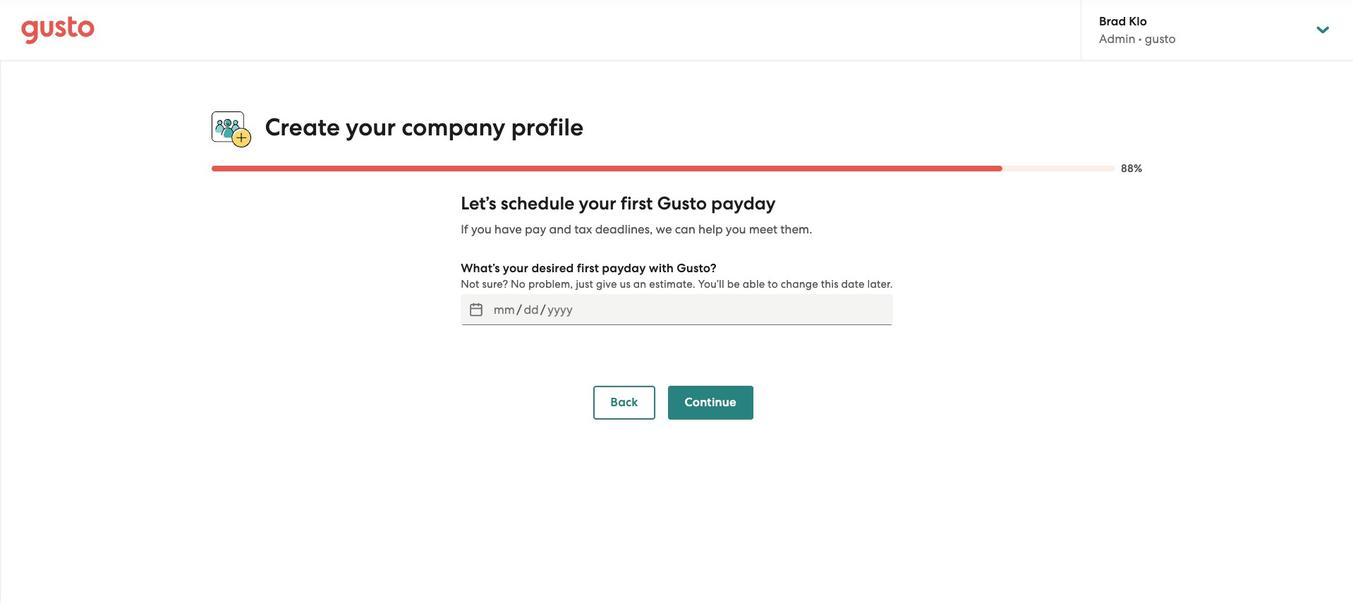 Task type: describe. For each thing, give the bounding box(es) containing it.
able
[[743, 278, 765, 291]]

no
[[511, 278, 526, 291]]

what's
[[461, 261, 500, 276]]

estimate.
[[649, 278, 696, 291]]

Year (yyyy) field
[[546, 299, 575, 321]]

tax
[[575, 222, 592, 237]]

back link
[[594, 386, 655, 420]]

give
[[596, 278, 617, 291]]

create your company profile
[[265, 113, 584, 142]]

and
[[549, 222, 572, 237]]

what's your desired first payday with gusto? not sure? no problem, just give us an estimate. you'll be able to change this date later.
[[461, 261, 893, 291]]

meet
[[749, 222, 778, 237]]

we
[[656, 222, 672, 237]]

profile
[[511, 113, 584, 142]]

1 horizontal spatial payday
[[711, 193, 776, 215]]

them.
[[781, 222, 813, 237]]

pay
[[525, 222, 546, 237]]

your for desired
[[503, 261, 529, 276]]

gusto
[[1145, 32, 1176, 46]]

back
[[611, 395, 638, 410]]

brad
[[1100, 14, 1127, 29]]

1 you from the left
[[471, 222, 492, 237]]

first for payday
[[577, 261, 599, 276]]

1 / from the left
[[517, 303, 522, 317]]

1 vertical spatial your
[[579, 193, 617, 215]]

brad klo admin • gusto
[[1100, 14, 1176, 46]]

•
[[1139, 32, 1142, 46]]

Month (mm) field
[[492, 299, 517, 321]]

first for gusto
[[621, 193, 653, 215]]

later.
[[868, 278, 893, 291]]

change
[[781, 278, 819, 291]]

to
[[768, 278, 778, 291]]

sure?
[[482, 278, 508, 291]]

us
[[620, 278, 631, 291]]

problem,
[[529, 278, 573, 291]]

payday inside what's your desired first payday with gusto? not sure? no problem, just give us an estimate. you'll be able to change this date later.
[[602, 261, 646, 276]]

this
[[821, 278, 839, 291]]

admin
[[1100, 32, 1136, 46]]

be
[[727, 278, 740, 291]]

company
[[402, 113, 506, 142]]



Task type: vqa. For each thing, say whether or not it's contained in the screenshot.
'HOME' image
yes



Task type: locate. For each thing, give the bounding box(es) containing it.
first up if you have pay and tax deadlines, we can help you meet them.
[[621, 193, 653, 215]]

payday
[[711, 193, 776, 215], [602, 261, 646, 276]]

not
[[461, 278, 480, 291]]

date
[[842, 278, 865, 291]]

with
[[649, 261, 674, 276]]

your
[[346, 113, 396, 142], [579, 193, 617, 215], [503, 261, 529, 276]]

continue button
[[668, 386, 754, 420]]

your inside what's your desired first payday with gusto? not sure? no problem, just give us an estimate. you'll be able to change this date later.
[[503, 261, 529, 276]]

have
[[495, 222, 522, 237]]

payday up us on the left of the page
[[602, 261, 646, 276]]

0 vertical spatial first
[[621, 193, 653, 215]]

home image
[[21, 16, 95, 44]]

if
[[461, 222, 468, 237]]

your up tax
[[579, 193, 617, 215]]

let's
[[461, 193, 497, 215]]

88%
[[1121, 162, 1143, 175]]

2 you from the left
[[726, 222, 746, 237]]

/ down no
[[517, 303, 522, 317]]

you right the help
[[726, 222, 746, 237]]

first up just
[[577, 261, 599, 276]]

/
[[517, 303, 522, 317], [541, 303, 546, 317]]

1 horizontal spatial you
[[726, 222, 746, 237]]

schedule
[[501, 193, 575, 215]]

help
[[699, 222, 723, 237]]

Day (dd) field
[[522, 299, 541, 321]]

1 horizontal spatial /
[[541, 303, 546, 317]]

first
[[621, 193, 653, 215], [577, 261, 599, 276]]

/ down problem,
[[541, 303, 546, 317]]

create
[[265, 113, 340, 142]]

1 horizontal spatial your
[[503, 261, 529, 276]]

0 horizontal spatial your
[[346, 113, 396, 142]]

1 vertical spatial payday
[[602, 261, 646, 276]]

just
[[576, 278, 594, 291]]

klo
[[1129, 14, 1147, 29]]

0 horizontal spatial you
[[471, 222, 492, 237]]

an
[[634, 278, 647, 291]]

gusto?
[[677, 261, 717, 276]]

0 horizontal spatial payday
[[602, 261, 646, 276]]

if you have pay and tax deadlines, we can help you meet them.
[[461, 222, 813, 237]]

can
[[675, 222, 696, 237]]

your up no
[[503, 261, 529, 276]]

continue
[[685, 395, 737, 410]]

2 / from the left
[[541, 303, 546, 317]]

desired
[[532, 261, 574, 276]]

you
[[471, 222, 492, 237], [726, 222, 746, 237]]

1 horizontal spatial first
[[621, 193, 653, 215]]

first inside what's your desired first payday with gusto? not sure? no problem, just give us an estimate. you'll be able to change this date later.
[[577, 261, 599, 276]]

0 vertical spatial your
[[346, 113, 396, 142]]

you'll
[[699, 278, 725, 291]]

let's schedule your first gusto payday
[[461, 193, 776, 215]]

0 horizontal spatial /
[[517, 303, 522, 317]]

you right if
[[471, 222, 492, 237]]

deadlines,
[[595, 222, 653, 237]]

2 vertical spatial your
[[503, 261, 529, 276]]

gusto
[[657, 193, 707, 215]]

your for company
[[346, 113, 396, 142]]

2 horizontal spatial your
[[579, 193, 617, 215]]

payday up meet
[[711, 193, 776, 215]]

1 vertical spatial first
[[577, 261, 599, 276]]

0 vertical spatial payday
[[711, 193, 776, 215]]

your right 'create'
[[346, 113, 396, 142]]

0 horizontal spatial first
[[577, 261, 599, 276]]



